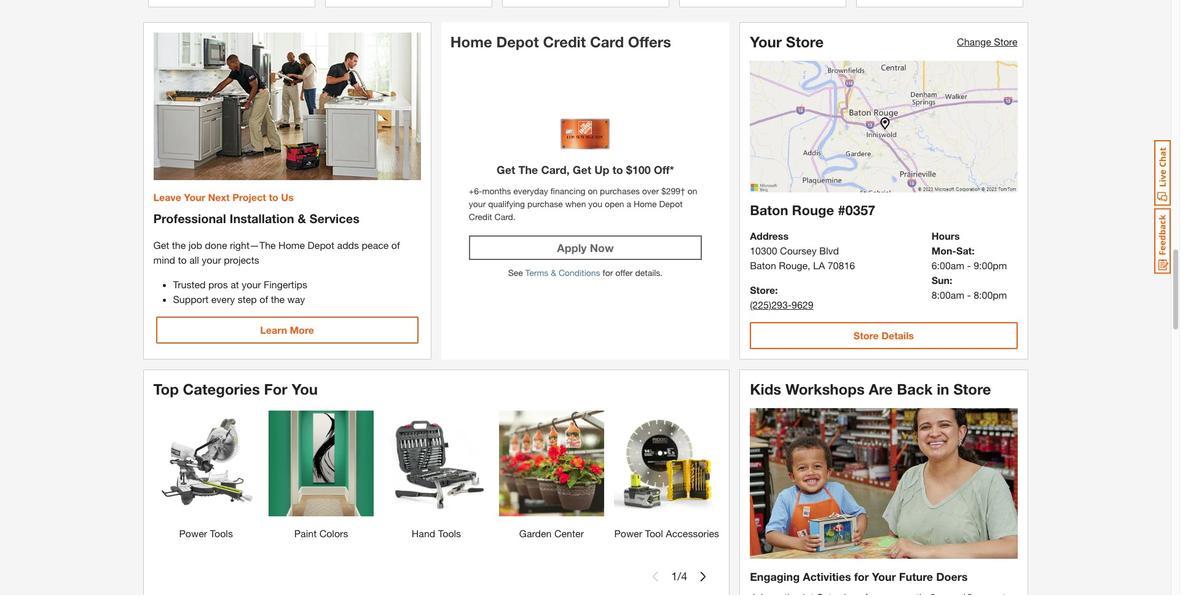 Task type: vqa. For each thing, say whether or not it's contained in the screenshot.
power
yes



Task type: locate. For each thing, give the bounding box(es) containing it.
baton
[[750, 202, 788, 218], [750, 260, 776, 271]]

1 vertical spatial &
[[551, 267, 556, 278]]

credit
[[543, 33, 586, 50], [469, 211, 492, 222]]

professional
[[153, 211, 226, 225]]

months
[[482, 186, 511, 196]]

paint colors link
[[269, 411, 374, 541]]

0 vertical spatial credit
[[543, 33, 586, 50]]

& for installation
[[298, 211, 306, 225]]

& right terms
[[551, 267, 556, 278]]

0 horizontal spatial for
[[603, 267, 613, 278]]

details.
[[635, 267, 663, 278]]

2 vertical spatial your
[[872, 570, 896, 584]]

details
[[882, 330, 914, 341]]

- right the 8:00am
[[967, 289, 971, 301]]

1 horizontal spatial &
[[551, 267, 556, 278]]

get for get the job done right—the home depot adds peace of mind     to all your projects
[[153, 239, 169, 251]]

1 vertical spatial your
[[184, 191, 205, 203]]

0 vertical spatial your
[[469, 199, 486, 209]]

open
[[605, 199, 624, 209]]

map preview image
[[750, 61, 1018, 192]]

of right peace
[[391, 239, 400, 251]]

2 horizontal spatial depot
[[659, 199, 683, 209]]

baton rouge # 0357
[[750, 202, 876, 218]]

1 vertical spatial of
[[260, 293, 268, 305]]

la
[[813, 260, 825, 271]]

your inside '+6-months everyday financing on purchases over $299† on your qualifying purchase when you open a home depot credit card.'
[[469, 199, 486, 209]]

rouge left # on the top right of page
[[792, 202, 834, 218]]

next
[[208, 191, 230, 203]]

2 horizontal spatial home
[[634, 199, 657, 209]]

hours mon-sat: 6:00am - 9:00pm sun: 8:00am - 8:00pm
[[932, 230, 1007, 301]]

engaging
[[750, 570, 800, 584]]

tools inside 'hand tools' link
[[438, 527, 461, 539]]

0 vertical spatial baton
[[750, 202, 788, 218]]

0 vertical spatial &
[[298, 211, 306, 225]]

change store
[[957, 35, 1018, 47]]

blvd
[[819, 245, 839, 257]]

credit inside '+6-months everyday financing on purchases over $299† on your qualifying purchase when you open a home depot credit card.'
[[469, 211, 492, 222]]

everyday
[[513, 186, 548, 196]]

feedback link image
[[1154, 208, 1171, 274]]

off*
[[654, 163, 674, 176]]

installation
[[230, 211, 294, 225]]

depot inside '+6-months everyday financing on purchases over $299† on your qualifying purchase when you open a home depot credit card.'
[[659, 199, 683, 209]]

every
[[211, 293, 235, 305]]

your up step
[[242, 278, 261, 290]]

1 horizontal spatial credit
[[543, 33, 586, 50]]

1 vertical spatial depot
[[659, 199, 683, 209]]

live chat image
[[1154, 140, 1171, 206]]

get for get the card, get up to $100 off*
[[497, 163, 515, 176]]

9629
[[792, 299, 814, 311]]

credit left the card
[[543, 33, 586, 50]]

home depot credit card offers
[[450, 33, 671, 50]]

of right step
[[260, 293, 268, 305]]

terms & conditions button
[[525, 266, 600, 279]]

baton up the address
[[750, 202, 788, 218]]

get left the
[[497, 163, 515, 176]]

get the card, get up to $100 off*
[[497, 163, 674, 176]]

terms
[[525, 267, 549, 278]]

fingertips
[[264, 278, 307, 290]]

for right activities on the right bottom of the page
[[854, 570, 869, 584]]

1 tools from the left
[[210, 527, 233, 539]]

1 horizontal spatial tools
[[438, 527, 461, 539]]

2 tools from the left
[[438, 527, 461, 539]]

rouge down coursey
[[779, 260, 808, 271]]

1 power from the left
[[179, 527, 207, 539]]

1 baton from the top
[[750, 202, 788, 218]]

0 vertical spatial home
[[450, 33, 492, 50]]

1 vertical spatial for
[[854, 570, 869, 584]]

store inside 'store : (225)293-9629'
[[750, 284, 775, 296]]

(225)293-9629 link
[[750, 299, 814, 311]]

0 horizontal spatial get
[[153, 239, 169, 251]]

0 horizontal spatial power
[[179, 527, 207, 539]]

to right up
[[613, 163, 623, 176]]

the left job
[[172, 239, 186, 251]]

0 vertical spatial the
[[172, 239, 186, 251]]

on up you
[[588, 186, 598, 196]]

0 vertical spatial depot
[[496, 33, 539, 50]]

the down fingertips at the left top of the page
[[271, 293, 285, 305]]

on right $299†
[[688, 186, 697, 196]]

home inside '+6-months everyday financing on purchases over $299† on your qualifying purchase when you open a home depot credit card.'
[[634, 199, 657, 209]]

1 vertical spatial baton
[[750, 260, 776, 271]]

offer
[[616, 267, 633, 278]]

0 horizontal spatial the
[[172, 239, 186, 251]]

0 horizontal spatial credit
[[469, 211, 492, 222]]

70816
[[828, 260, 855, 271]]

to left the us
[[269, 191, 278, 203]]

2 baton from the top
[[750, 260, 776, 271]]

0 vertical spatial of
[[391, 239, 400, 251]]

card.
[[495, 211, 516, 222]]

over
[[642, 186, 659, 196]]

step
[[238, 293, 257, 305]]

to
[[613, 163, 623, 176], [269, 191, 278, 203], [178, 254, 187, 265]]

1 vertical spatial rouge
[[779, 260, 808, 271]]

the
[[518, 163, 538, 176]]

2 vertical spatial your
[[242, 278, 261, 290]]

1 vertical spatial home
[[634, 199, 657, 209]]

your inside get the job done right—the home depot adds peace of mind     to all your projects
[[202, 254, 221, 265]]

0 vertical spatial -
[[967, 260, 971, 271]]

us
[[281, 191, 294, 203]]

get inside get the job done right—the home depot adds peace of mind     to all your projects
[[153, 239, 169, 251]]

& left services
[[298, 211, 306, 225]]

0 horizontal spatial to
[[178, 254, 187, 265]]

0 horizontal spatial on
[[588, 186, 598, 196]]

2 vertical spatial to
[[178, 254, 187, 265]]

paint colors image
[[269, 411, 374, 516]]

1 horizontal spatial get
[[497, 163, 515, 176]]

1 horizontal spatial home
[[450, 33, 492, 50]]

0 horizontal spatial your
[[202, 254, 221, 265]]

accessories
[[666, 527, 719, 539]]

2 power from the left
[[614, 527, 642, 539]]

1 vertical spatial your
[[202, 254, 221, 265]]

change store link
[[957, 35, 1018, 47]]

get the job done right—the home depot adds peace of mind     to all your projects
[[153, 239, 400, 265]]

home inside get the job done right—the home depot adds peace of mind     to all your projects
[[279, 239, 305, 251]]

in
[[937, 381, 950, 398]]

baton down 10300 on the top right
[[750, 260, 776, 271]]

engaging activities for your future doers
[[750, 570, 968, 584]]

1 horizontal spatial the
[[271, 293, 285, 305]]

1 vertical spatial credit
[[469, 211, 492, 222]]

to left all
[[178, 254, 187, 265]]

power
[[179, 527, 207, 539], [614, 527, 642, 539]]

1 horizontal spatial your
[[750, 33, 782, 50]]

2 vertical spatial depot
[[308, 239, 334, 251]]

1 vertical spatial -
[[967, 289, 971, 301]]

1 / 4
[[671, 569, 687, 583]]

1 horizontal spatial your
[[242, 278, 261, 290]]

project
[[232, 191, 266, 203]]

1 horizontal spatial of
[[391, 239, 400, 251]]

1 horizontal spatial depot
[[496, 33, 539, 50]]

0 horizontal spatial of
[[260, 293, 268, 305]]

0 horizontal spatial tools
[[210, 527, 233, 539]]

depot
[[496, 33, 539, 50], [659, 199, 683, 209], [308, 239, 334, 251]]

store details link
[[750, 322, 1018, 349]]

0 vertical spatial to
[[613, 163, 623, 176]]

garden center image
[[499, 411, 604, 516]]

card
[[590, 33, 624, 50]]

address 10300 coursey blvd baton rouge , la 70816
[[750, 230, 855, 271]]

your down done
[[202, 254, 221, 265]]

0 horizontal spatial your
[[184, 191, 205, 203]]

the
[[172, 239, 186, 251], [271, 293, 285, 305]]

2 horizontal spatial your
[[469, 199, 486, 209]]

for left offer
[[603, 267, 613, 278]]

1 horizontal spatial power
[[614, 527, 642, 539]]

rouge inside address 10300 coursey blvd baton rouge , la 70816
[[779, 260, 808, 271]]

your down "+6-"
[[469, 199, 486, 209]]

get left up
[[573, 163, 591, 176]]

your inside 'trusted pros at your fingertips support every step of the way'
[[242, 278, 261, 290]]

the inside get the job done right—the home depot adds peace of mind     to all your projects
[[172, 239, 186, 251]]

power for power tool accessories
[[614, 527, 642, 539]]

0 horizontal spatial &
[[298, 211, 306, 225]]

kids workshops are back in store
[[750, 381, 991, 398]]

1 vertical spatial to
[[269, 191, 278, 203]]

of inside 'trusted pros at your fingertips support every step of the way'
[[260, 293, 268, 305]]

1 horizontal spatial on
[[688, 186, 697, 196]]

2 horizontal spatial get
[[573, 163, 591, 176]]

- down sat:
[[967, 260, 971, 271]]

your
[[750, 33, 782, 50], [184, 191, 205, 203], [872, 570, 896, 584]]

tools for hand tools
[[438, 527, 461, 539]]

0 horizontal spatial depot
[[308, 239, 334, 251]]

0 horizontal spatial home
[[279, 239, 305, 251]]

for
[[603, 267, 613, 278], [854, 570, 869, 584]]

get up mind
[[153, 239, 169, 251]]

power for power tools
[[179, 527, 207, 539]]

home
[[450, 33, 492, 50], [634, 199, 657, 209], [279, 239, 305, 251]]

-
[[967, 260, 971, 271], [967, 289, 971, 301]]

8:00pm
[[974, 289, 1007, 301]]

power tool accessories
[[614, 527, 719, 539]]

2 vertical spatial home
[[279, 239, 305, 251]]

learn more
[[260, 324, 314, 335]]

credit left card.
[[469, 211, 492, 222]]

hand
[[412, 527, 435, 539]]

1 vertical spatial the
[[271, 293, 285, 305]]

conditions
[[559, 267, 600, 278]]

2 on from the left
[[688, 186, 697, 196]]

way
[[287, 293, 305, 305]]

to inside get the job done right—the home depot adds peace of mind     to all your projects
[[178, 254, 187, 265]]

pros
[[208, 278, 228, 290]]

change
[[957, 35, 991, 47]]

of inside get the job done right—the home depot adds peace of mind     to all your projects
[[391, 239, 400, 251]]

hours
[[932, 230, 960, 242]]

&
[[298, 211, 306, 225], [551, 267, 556, 278]]

more
[[290, 324, 314, 335]]

tools inside the power tools link
[[210, 527, 233, 539]]

power tool accessories link
[[614, 411, 720, 541]]

garden center link
[[499, 411, 604, 541]]

get
[[497, 163, 515, 176], [573, 163, 591, 176], [153, 239, 169, 251]]

1 horizontal spatial for
[[854, 570, 869, 584]]



Task type: describe. For each thing, give the bounding box(es) containing it.
job
[[189, 239, 202, 251]]

1
[[671, 569, 678, 583]]

up
[[595, 163, 609, 176]]

you
[[588, 199, 603, 209]]

hand tools link
[[384, 411, 489, 541]]

sun:
[[932, 274, 953, 286]]

store details
[[854, 330, 914, 341]]

2 - from the top
[[967, 289, 971, 301]]

your store
[[750, 33, 824, 50]]

doers
[[936, 570, 968, 584]]

baton inside address 10300 coursey blvd baton rouge , la 70816
[[750, 260, 776, 271]]

financing
[[551, 186, 586, 196]]

0 vertical spatial your
[[750, 33, 782, 50]]

kids workshops image
[[750, 408, 1018, 559]]

sat:
[[957, 245, 975, 257]]

1 on from the left
[[588, 186, 598, 196]]

9:00pm
[[974, 260, 1007, 271]]

at
[[231, 278, 239, 290]]

mind
[[153, 254, 175, 265]]

power tools image
[[153, 411, 259, 516]]

coursey
[[780, 245, 817, 257]]

center
[[554, 527, 584, 539]]

,
[[808, 260, 811, 271]]

you
[[292, 381, 318, 398]]

workshops
[[786, 381, 865, 398]]

when
[[565, 199, 586, 209]]

services
[[309, 211, 360, 225]]

leave your next project to us
[[153, 191, 294, 203]]

kids
[[750, 381, 781, 398]]

garden center
[[519, 527, 584, 539]]

store : (225)293-9629
[[750, 284, 814, 311]]

power tools link
[[153, 411, 259, 541]]

6:00am
[[932, 260, 965, 271]]

all
[[189, 254, 199, 265]]

power tools
[[179, 527, 233, 539]]

qualifying
[[488, 199, 525, 209]]

tool
[[645, 527, 663, 539]]

#
[[838, 202, 846, 218]]

leave
[[153, 191, 181, 203]]

apply now
[[557, 241, 614, 254]]

address
[[750, 230, 789, 242]]

+6-
[[469, 186, 482, 196]]

0 vertical spatial rouge
[[792, 202, 834, 218]]

apply
[[557, 241, 587, 254]]

map pin image
[[879, 117, 891, 130]]

see terms & conditions for offer details.
[[508, 267, 663, 278]]

trusted pros at your fingertips support every step of the way
[[173, 278, 307, 305]]

+6-months everyday financing on purchases over $299† on your qualifying purchase when you open a home depot credit card.
[[469, 186, 697, 222]]

the inside 'trusted pros at your fingertips support every step of the way'
[[271, 293, 285, 305]]

hand tools image
[[384, 411, 489, 516]]

peace
[[362, 239, 389, 251]]

1 horizontal spatial to
[[269, 191, 278, 203]]

$100
[[626, 163, 651, 176]]

see
[[508, 267, 523, 278]]

0357
[[846, 202, 876, 218]]

top categories for you
[[153, 381, 318, 398]]

paint colors
[[294, 527, 348, 539]]

depot inside get the job done right—the home depot adds peace of mind     to all your projects
[[308, 239, 334, 251]]

this is the first slide image
[[650, 572, 660, 581]]

now
[[590, 241, 614, 254]]

are
[[869, 381, 893, 398]]

purchase
[[527, 199, 563, 209]]

(225)293-
[[750, 299, 792, 311]]

tools for power tools
[[210, 527, 233, 539]]

categories
[[183, 381, 260, 398]]

hand tools
[[412, 527, 461, 539]]

0 vertical spatial for
[[603, 267, 613, 278]]

top
[[153, 381, 179, 398]]

credit card icon image
[[561, 119, 610, 156]]

learn more link
[[156, 316, 419, 343]]

/
[[678, 569, 681, 583]]

adds
[[337, 239, 359, 251]]

learn
[[260, 324, 287, 335]]

done
[[205, 239, 227, 251]]

4
[[681, 569, 687, 583]]

2 horizontal spatial to
[[613, 163, 623, 176]]

next slide image
[[698, 572, 708, 581]]

& for terms
[[551, 267, 556, 278]]

paint
[[294, 527, 317, 539]]

power tool accessories image
[[614, 411, 720, 516]]

2 horizontal spatial your
[[872, 570, 896, 584]]

activities
[[803, 570, 851, 584]]

projects
[[224, 254, 259, 265]]

1 - from the top
[[967, 260, 971, 271]]

for
[[264, 381, 288, 398]]

back
[[897, 381, 933, 398]]

support
[[173, 293, 209, 305]]

:
[[775, 284, 778, 296]]

a
[[627, 199, 631, 209]]



